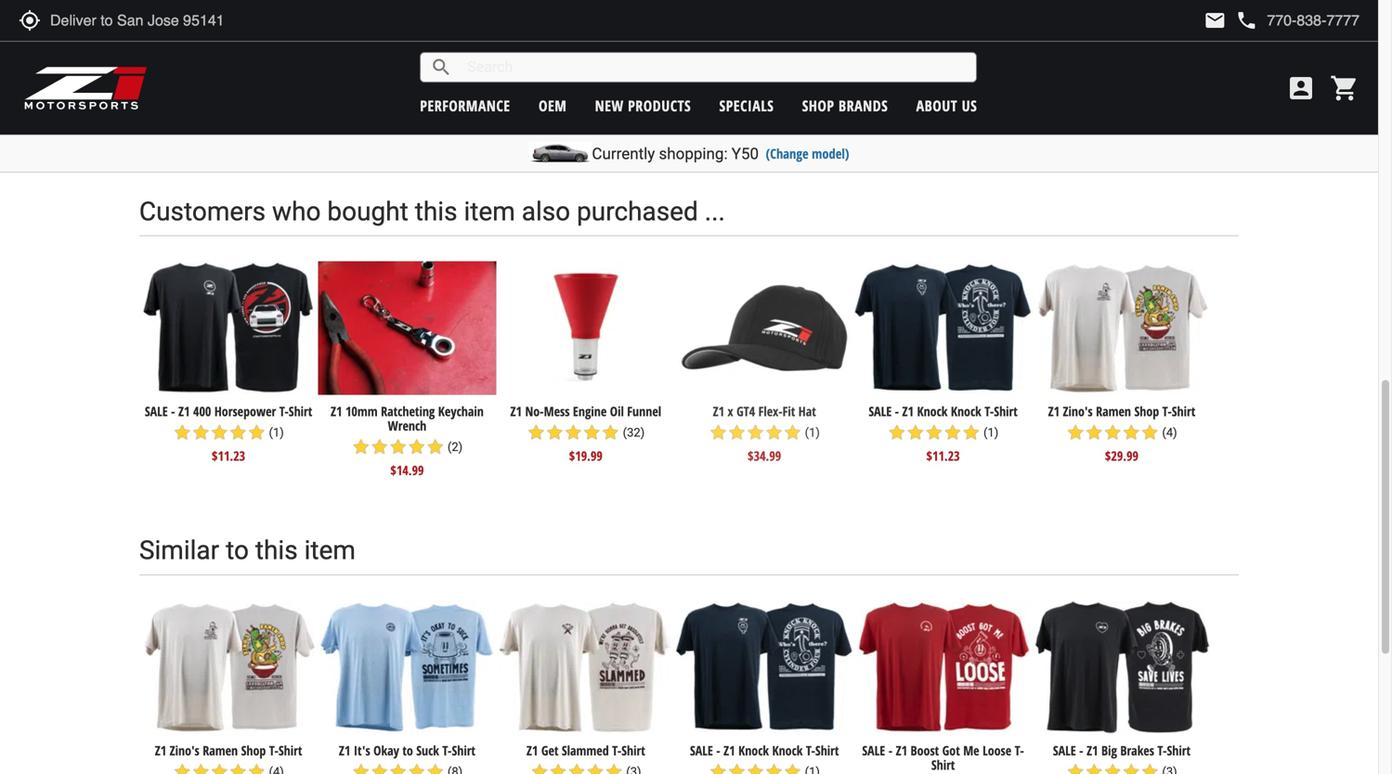 Task type: describe. For each thing, give the bounding box(es) containing it.
similar
[[139, 536, 219, 566]]

sale - z1 knock knock t-shirt
[[690, 742, 839, 760]]

1 vertical spatial item
[[304, 536, 356, 566]]

$19.99
[[569, 447, 603, 465]]

z1 zino's ramen shop t-shirt
[[155, 742, 302, 760]]

model)
[[812, 144, 849, 163]]

also
[[522, 196, 570, 227]]

loose
[[983, 742, 1012, 760]]

it's
[[354, 742, 370, 760]]

(change model) link
[[766, 144, 849, 163]]

10mm
[[345, 403, 378, 420]]

hat
[[799, 403, 816, 420]]

suck
[[416, 742, 439, 760]]

gt4
[[737, 403, 755, 420]]

brands
[[839, 96, 888, 116]]

0 horizontal spatial horsepower
[[214, 403, 276, 420]]

1 horizontal spatial horsepower
[[478, 84, 540, 102]]

0 horizontal spatial sale - z1 400 horsepower t-shirt star star star star star (1) $11.23
[[145, 403, 312, 465]]

z1 x gt4 flex-fit hat star star star star star (1) $34.99
[[709, 403, 820, 465]]

shopping_cart link
[[1325, 73, 1360, 103]]

performance link
[[420, 96, 510, 116]]

me
[[963, 742, 980, 760]]

$14.99
[[390, 462, 424, 479]]

no-
[[525, 403, 544, 420]]

funnel
[[627, 403, 661, 420]]

about us link
[[916, 96, 977, 116]]

sale inside sale - z1 knock knock t-shirt star star star star star (1) $11.23
[[869, 403, 892, 420]]

bought
[[327, 196, 408, 227]]

about us
[[916, 96, 977, 116]]

shop for z1 zino's ramen shop t-shirt star star star star star (4) $29.99
[[1135, 403, 1159, 420]]

$11.23 inside sale - z1 knock knock t-shirt star star star star star (1) $11.23
[[926, 447, 960, 465]]

z1 inside z1 zino's ramen shop t-shirt star star star star star (4) $29.99
[[1048, 403, 1060, 420]]

mail
[[1204, 9, 1226, 32]]

oem link
[[539, 96, 567, 116]]

z1 inside 'sale - z1 boost got me loose t- shirt'
[[896, 742, 908, 760]]

0 vertical spatial sale - z1 400 horsepower t-shirt star star star star star (1) $11.23
[[408, 84, 576, 142]]

z1 motorsports logo image
[[23, 65, 148, 111]]

ratcheting
[[381, 403, 435, 420]]

z1 it's okay to suck t-shirt
[[339, 742, 476, 760]]

mail phone
[[1204, 9, 1258, 32]]

oil
[[610, 403, 624, 420]]

$34.99
[[748, 447, 781, 465]]

ramen for z1 zino's ramen shop t-shirt
[[203, 742, 238, 760]]

1 horizontal spatial to
[[402, 742, 413, 760]]

phone link
[[1236, 9, 1360, 32]]

z1 inside sale - z1 knock knock t-shirt star star star star star (1) $11.23
[[902, 403, 914, 420]]

big
[[1102, 742, 1117, 760]]

1 horizontal spatial 400
[[457, 84, 475, 102]]

phone
[[1236, 9, 1258, 32]]

- inside 'sale - z1 boost got me loose t- shirt'
[[889, 742, 893, 760]]

z1 inside the z1 no-mess engine oil funnel star star star star star (32) $19.99
[[510, 403, 522, 420]]

sale - z1 big brakes t-shirt
[[1053, 742, 1191, 760]]

slammed
[[562, 742, 609, 760]]

products
[[628, 96, 691, 116]]

similar to this item
[[139, 536, 356, 566]]

performance
[[420, 96, 510, 116]]

mess
[[544, 403, 570, 420]]

t- inside z1 zino's ramen shop t-shirt star star star star star (4) $29.99
[[1163, 403, 1172, 420]]

z1 inside z1 x gt4 flex-fit hat star star star star star (1) $34.99
[[713, 403, 725, 420]]

account_box
[[1286, 73, 1316, 103]]

shirt inside 'sale - z1 boost got me loose t- shirt'
[[931, 756, 955, 774]]

t- inside sale - z1 knock knock t-shirt star star star star star (1) $11.23
[[985, 403, 994, 420]]

shop brands link
[[802, 96, 888, 116]]

$22.46
[[608, 7, 666, 38]]

...
[[705, 196, 725, 227]]

t- inside 'sale - z1 boost got me loose t- shirt'
[[1015, 742, 1024, 760]]

my_location
[[19, 9, 41, 32]]

okay
[[374, 742, 399, 760]]

engine
[[573, 403, 607, 420]]

keychain
[[438, 403, 484, 420]]

add
[[353, 2, 399, 48]]

us
[[962, 96, 977, 116]]



Task type: locate. For each thing, give the bounding box(es) containing it.
new products link
[[595, 96, 691, 116]]

z1 no-mess engine oil funnel star star star star star (32) $19.99
[[510, 403, 661, 465]]

-
[[435, 84, 439, 102], [171, 403, 175, 420], [895, 403, 899, 420], [716, 742, 720, 760], [889, 742, 893, 760], [1079, 742, 1084, 760]]

0 horizontal spatial to
[[226, 536, 249, 566]]

1 horizontal spatial shop
[[802, 96, 835, 116]]

1 vertical spatial shop
[[1135, 403, 1159, 420]]

1 horizontal spatial ramen
[[1096, 403, 1131, 420]]

purchased
[[577, 196, 698, 227]]

flex-
[[759, 403, 783, 420]]

(4)
[[1162, 426, 1177, 440]]

wrench
[[388, 417, 427, 435]]

to
[[226, 536, 249, 566], [402, 742, 413, 760]]

shop brands
[[802, 96, 888, 116]]

new products
[[595, 96, 691, 116]]

(1)
[[533, 103, 548, 116], [269, 426, 284, 440], [805, 426, 820, 440], [984, 426, 999, 440]]

boost
[[911, 742, 939, 760]]

1 vertical spatial ramen
[[203, 742, 238, 760]]

sale - z1 boost got me loose t- shirt
[[862, 742, 1024, 774]]

0 vertical spatial ramen
[[1096, 403, 1131, 420]]

(32)
[[623, 426, 645, 440]]

0 horizontal spatial this
[[255, 536, 298, 566]]

sale
[[408, 84, 431, 102], [145, 403, 168, 420], [869, 403, 892, 420], [690, 742, 713, 760], [862, 742, 885, 760], [1053, 742, 1076, 760]]

1 horizontal spatial zino's
[[1063, 403, 1093, 420]]

1 horizontal spatial this
[[415, 196, 457, 227]]

currently
[[592, 144, 655, 163]]

(1) inside z1 x gt4 flex-fit hat star star star star star (1) $34.99
[[805, 426, 820, 440]]

$11.23
[[245, 124, 279, 142], [478, 124, 511, 142], [212, 447, 245, 465], [926, 447, 960, 465]]

ramen for z1 zino's ramen shop t-shirt star star star star star (4) $29.99
[[1096, 403, 1131, 420]]

(change
[[766, 144, 809, 163]]

1 vertical spatial sale - z1 400 horsepower t-shirt star star star star star (1) $11.23
[[145, 403, 312, 465]]

search
[[430, 56, 453, 78]]

1 vertical spatial this
[[255, 536, 298, 566]]

zino's inside z1 zino's ramen shop t-shirt star star star star star (4) $29.99
[[1063, 403, 1093, 420]]

account_box link
[[1282, 73, 1321, 103]]

zino's for z1 zino's ramen shop t-shirt
[[170, 742, 199, 760]]

Search search field
[[453, 53, 976, 82]]

who
[[272, 196, 321, 227]]

specials link
[[719, 96, 774, 116]]

1 vertical spatial zino's
[[170, 742, 199, 760]]

z1 inside 'z1 10mm ratcheting keychain wrench star star star star star (2) $14.99'
[[331, 403, 342, 420]]

0 vertical spatial to
[[226, 536, 249, 566]]

horsepower
[[478, 84, 540, 102], [214, 403, 276, 420]]

to right similar
[[226, 536, 249, 566]]

shopping:
[[659, 144, 728, 163]]

0 horizontal spatial item
[[304, 536, 356, 566]]

shirt
[[552, 84, 576, 102], [289, 403, 312, 420], [994, 403, 1018, 420], [1172, 403, 1196, 420], [279, 742, 302, 760], [452, 742, 476, 760], [622, 742, 645, 760], [815, 742, 839, 760], [1167, 742, 1191, 760], [931, 756, 955, 774]]

0 horizontal spatial zino's
[[170, 742, 199, 760]]

customers
[[139, 196, 266, 227]]

1 vertical spatial 400
[[193, 403, 211, 420]]

0 vertical spatial this
[[415, 196, 457, 227]]

shop
[[802, 96, 835, 116], [1135, 403, 1159, 420], [241, 742, 266, 760]]

star
[[437, 100, 455, 119], [455, 100, 474, 119], [474, 100, 492, 119], [492, 100, 511, 119], [511, 100, 530, 119], [173, 424, 192, 442], [192, 424, 210, 442], [210, 424, 229, 442], [229, 424, 247, 442], [247, 424, 266, 442], [527, 424, 546, 442], [546, 424, 564, 442], [564, 424, 583, 442], [583, 424, 601, 442], [601, 424, 620, 442], [709, 424, 728, 442], [728, 424, 746, 442], [746, 424, 765, 442], [765, 424, 783, 442], [783, 424, 802, 442], [888, 424, 906, 442], [906, 424, 925, 442], [925, 424, 944, 442], [944, 424, 962, 442], [962, 424, 981, 442], [1066, 424, 1085, 442], [1085, 424, 1104, 442], [1104, 424, 1122, 442], [1122, 424, 1141, 442], [1141, 424, 1159, 442], [352, 438, 370, 456], [370, 438, 389, 456], [389, 438, 407, 456], [407, 438, 426, 456], [426, 438, 445, 456]]

$29.99
[[1105, 447, 1139, 465]]

sale inside 'sale - z1 boost got me loose t- shirt'
[[862, 742, 885, 760]]

0 vertical spatial item
[[464, 196, 515, 227]]

- inside sale - z1 knock knock t-shirt star star star star star (1) $11.23
[[895, 403, 899, 420]]

0 horizontal spatial ramen
[[203, 742, 238, 760]]

2 horizontal spatial shop
[[1135, 403, 1159, 420]]

mail link
[[1204, 9, 1226, 32]]

0 vertical spatial shop
[[802, 96, 835, 116]]

1 vertical spatial to
[[402, 742, 413, 760]]

2 vertical spatial shop
[[241, 742, 266, 760]]

1 horizontal spatial sale - z1 400 horsepower t-shirt star star star star star (1) $11.23
[[408, 84, 576, 142]]

z1 get slammed t-shirt
[[527, 742, 645, 760]]

sale - z1 knock knock t-shirt star star star star star (1) $11.23
[[869, 403, 1018, 465]]

this
[[415, 196, 457, 227], [255, 536, 298, 566]]

t-
[[543, 84, 552, 102], [279, 403, 289, 420], [985, 403, 994, 420], [1163, 403, 1172, 420], [269, 742, 279, 760], [442, 742, 452, 760], [612, 742, 622, 760], [806, 742, 815, 760], [1015, 742, 1024, 760], [1158, 742, 1167, 760]]

specials
[[719, 96, 774, 116]]

x
[[728, 403, 733, 420]]

shirt inside z1 zino's ramen shop t-shirt star star star star star (4) $29.99
[[1172, 403, 1196, 420]]

0 vertical spatial 400
[[457, 84, 475, 102]]

get
[[541, 742, 559, 760]]

ramen inside z1 zino's ramen shop t-shirt star star star star star (4) $29.99
[[1096, 403, 1131, 420]]

shop inside z1 zino's ramen shop t-shirt star star star star star (4) $29.99
[[1135, 403, 1159, 420]]

zino's
[[1063, 403, 1093, 420], [170, 742, 199, 760]]

got
[[942, 742, 960, 760]]

shop for z1 zino's ramen shop t-shirt
[[241, 742, 266, 760]]

to left suck
[[402, 742, 413, 760]]

shirt inside sale - z1 knock knock t-shirt star star star star star (1) $11.23
[[994, 403, 1018, 420]]

y50
[[732, 144, 759, 163]]

oem
[[539, 96, 567, 116]]

ramen
[[1096, 403, 1131, 420], [203, 742, 238, 760]]

(1) inside sale - z1 knock knock t-shirt star star star star star (1) $11.23
[[984, 426, 999, 440]]

z1 10mm ratcheting keychain wrench star star star star star (2) $14.99
[[331, 403, 484, 479]]

new
[[595, 96, 624, 116]]

1 vertical spatial horsepower
[[214, 403, 276, 420]]

fit
[[783, 403, 795, 420]]

knock
[[917, 403, 948, 420], [951, 403, 982, 420], [738, 742, 769, 760], [772, 742, 803, 760]]

customers who bought this item also purchased ...
[[139, 196, 725, 227]]

0 vertical spatial horsepower
[[478, 84, 540, 102]]

0 vertical spatial zino's
[[1063, 403, 1093, 420]]

0 horizontal spatial shop
[[241, 742, 266, 760]]

item
[[464, 196, 515, 227], [304, 536, 356, 566]]

zino's for z1 zino's ramen shop t-shirt star star star star star (4) $29.99
[[1063, 403, 1093, 420]]

400
[[457, 84, 475, 102], [193, 403, 211, 420]]

about
[[916, 96, 958, 116]]

1 horizontal spatial item
[[464, 196, 515, 227]]

z1 zino's ramen shop t-shirt star star star star star (4) $29.99
[[1048, 403, 1196, 465]]

0 horizontal spatial 400
[[193, 403, 211, 420]]

shopping_cart
[[1330, 73, 1360, 103]]

brakes
[[1120, 742, 1154, 760]]

currently shopping: y50 (change model)
[[592, 144, 849, 163]]

(2)
[[448, 440, 463, 454]]



Task type: vqa. For each thing, say whether or not it's contained in the screenshot.
bottom $17.87
no



